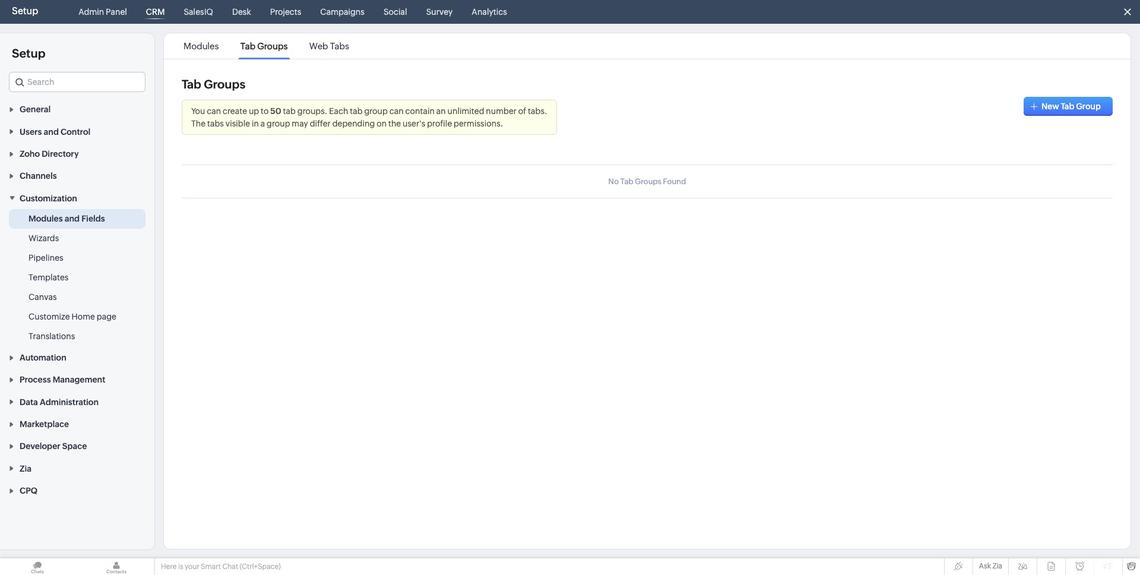 Task type: describe. For each thing, give the bounding box(es) containing it.
social
[[384, 7, 407, 17]]

here
[[161, 563, 177, 571]]

panel
[[106, 7, 127, 17]]

zia
[[993, 562, 1003, 570]]

projects link
[[265, 0, 306, 24]]

survey link
[[422, 0, 458, 24]]

chat
[[222, 563, 238, 571]]

here is your smart chat (ctrl+space)
[[161, 563, 281, 571]]

your
[[185, 563, 200, 571]]

crm
[[146, 7, 165, 17]]

projects
[[270, 7, 301, 17]]

admin panel link
[[74, 0, 132, 24]]

analytics link
[[467, 0, 512, 24]]

admin
[[79, 7, 104, 17]]



Task type: locate. For each thing, give the bounding box(es) containing it.
social link
[[379, 0, 412, 24]]

chats image
[[0, 559, 75, 575]]

admin panel
[[79, 7, 127, 17]]

salesiq
[[184, 7, 213, 17]]

salesiq link
[[179, 0, 218, 24]]

ask zia
[[980, 562, 1003, 570]]

desk link
[[228, 0, 256, 24]]

contacts image
[[79, 559, 154, 575]]

(ctrl+space)
[[240, 563, 281, 571]]

is
[[178, 563, 183, 571]]

analytics
[[472, 7, 507, 17]]

ask
[[980, 562, 992, 570]]

desk
[[232, 7, 251, 17]]

crm link
[[141, 0, 170, 24]]

smart
[[201, 563, 221, 571]]

setup
[[12, 5, 38, 17]]

survey
[[426, 7, 453, 17]]

campaigns link
[[316, 0, 370, 24]]

campaigns
[[320, 7, 365, 17]]



Task type: vqa. For each thing, say whether or not it's contained in the screenshot.
'ANALYTICS'
yes



